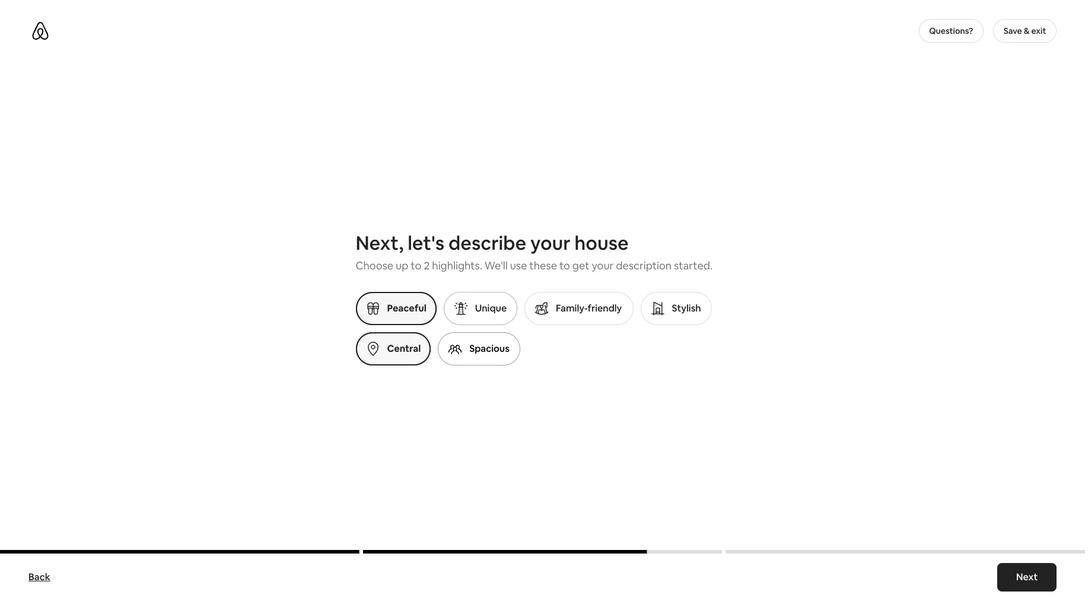 Task type: describe. For each thing, give the bounding box(es) containing it.
describe
[[449, 231, 527, 255]]

save
[[1004, 26, 1023, 36]]

central
[[387, 342, 421, 355]]

Unique button
[[444, 292, 518, 325]]

save & exit
[[1004, 26, 1047, 36]]

peaceful
[[387, 302, 427, 314]]

family-
[[556, 302, 588, 314]]

description
[[616, 258, 672, 272]]

family-friendly
[[556, 302, 622, 314]]

save & exit button
[[994, 19, 1057, 43]]

your house
[[531, 231, 629, 255]]

started.
[[674, 258, 713, 272]]

friendly
[[588, 302, 622, 314]]

&
[[1024, 26, 1030, 36]]

questions? button
[[919, 19, 984, 43]]

we'll
[[485, 258, 508, 272]]

choose
[[356, 258, 394, 272]]

Stylish button
[[641, 292, 712, 325]]

2
[[424, 258, 430, 272]]

back
[[28, 571, 50, 583]]

these
[[530, 258, 557, 272]]

your
[[592, 258, 614, 272]]

Peaceful button
[[356, 292, 437, 325]]

Central button
[[356, 332, 431, 365]]

up
[[396, 258, 409, 272]]

Family-friendly button
[[525, 292, 634, 325]]



Task type: vqa. For each thing, say whether or not it's contained in the screenshot.
Questions? button
yes



Task type: locate. For each thing, give the bounding box(es) containing it.
to left 'get' at the top right of the page
[[560, 258, 570, 272]]

let's
[[408, 231, 445, 255]]

2 to from the left
[[560, 258, 570, 272]]

questions?
[[930, 26, 974, 36]]

stylish
[[672, 302, 701, 314]]

get
[[573, 258, 590, 272]]

spacious
[[470, 342, 510, 355]]

to left 2
[[411, 258, 422, 272]]

to
[[411, 258, 422, 272], [560, 258, 570, 272]]

1 to from the left
[[411, 258, 422, 272]]

exit
[[1032, 26, 1047, 36]]

back button
[[23, 566, 56, 589]]

next button
[[998, 563, 1057, 592]]

next,
[[356, 231, 404, 255]]

unique
[[475, 302, 507, 314]]

next, let's describe your house choose up to 2 highlights. we'll use these to get your description started.
[[356, 231, 713, 272]]

highlights.
[[432, 258, 483, 272]]

use
[[510, 258, 527, 272]]

0 horizontal spatial to
[[411, 258, 422, 272]]

Spacious button
[[438, 332, 521, 365]]

1 horizontal spatial to
[[560, 258, 570, 272]]

next
[[1017, 571, 1038, 583]]



